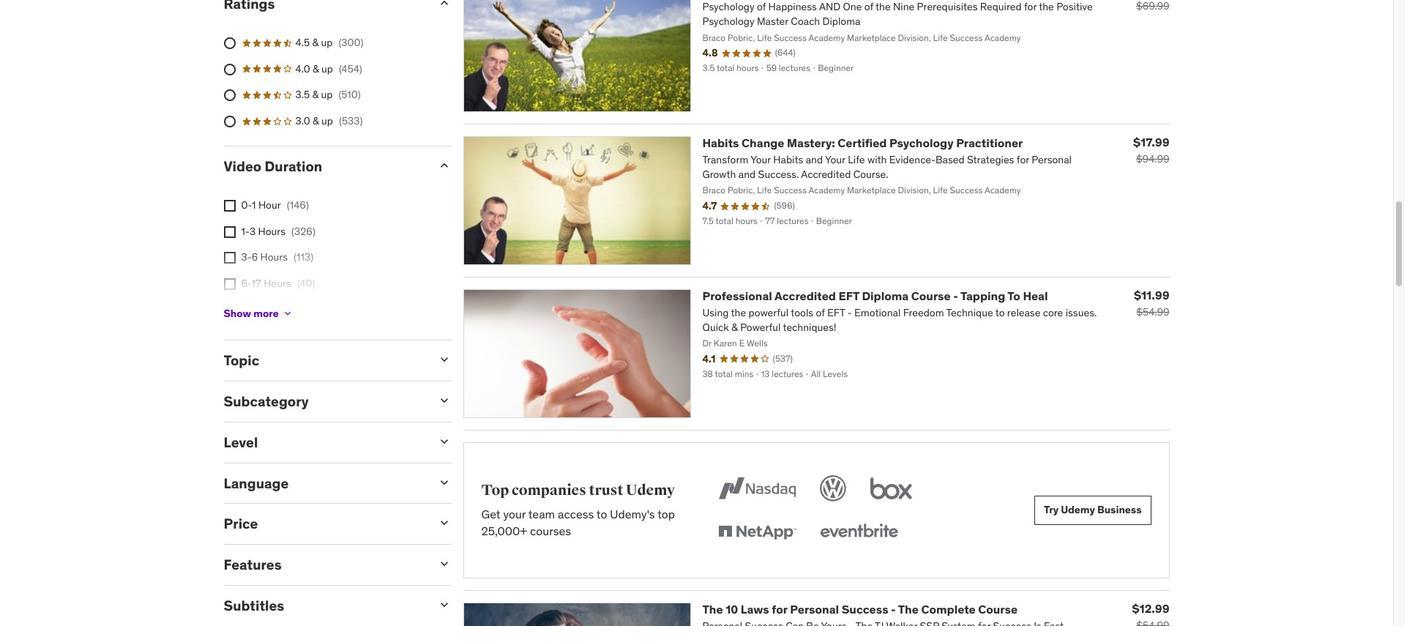 Task type: locate. For each thing, give the bounding box(es) containing it.
get
[[482, 507, 501, 522]]

3 xsmall image from the top
[[224, 278, 235, 290]]

$11.99 $54.99
[[1134, 288, 1170, 318]]

1-3 hours (326)
[[241, 225, 316, 238]]

2 vertical spatial xsmall image
[[224, 278, 235, 290]]

xsmall image for 6-
[[224, 278, 235, 290]]

& for 3.0
[[313, 114, 319, 127]]

diploma
[[862, 288, 909, 303]]

3-
[[241, 251, 252, 264]]

3
[[250, 225, 256, 238]]

xsmall image left 1-
[[224, 226, 235, 238]]

& right the 3.0
[[313, 114, 319, 127]]

2 small image from the top
[[437, 393, 451, 408]]

xsmall image
[[224, 200, 235, 212], [282, 308, 293, 319]]

udemy right try
[[1061, 503, 1095, 517]]

3 small image from the top
[[437, 434, 451, 449]]

hours for 6-17 hours
[[264, 277, 291, 290]]

xsmall image right more
[[282, 308, 293, 319]]

1 vertical spatial udemy
[[1061, 503, 1095, 517]]

0 vertical spatial udemy
[[626, 481, 675, 500]]

companies
[[512, 481, 586, 500]]

subcategory button
[[224, 393, 425, 410]]

eventbrite image
[[818, 516, 902, 548]]

0 vertical spatial course
[[912, 288, 951, 303]]

0 vertical spatial xsmall image
[[224, 226, 235, 238]]

your
[[503, 507, 526, 522]]

small image
[[437, 352, 451, 367], [437, 393, 451, 408], [437, 434, 451, 449], [437, 516, 451, 531], [437, 598, 451, 612]]

level
[[224, 433, 258, 451]]

habits
[[703, 136, 739, 150]]

box image
[[867, 472, 916, 504]]

6-
[[241, 277, 252, 290]]

the 10 laws for personal success - the complete course
[[703, 602, 1018, 616]]

xsmall image for 3-
[[224, 252, 235, 264]]

$11.99
[[1134, 288, 1170, 302]]

up left (300)
[[321, 36, 333, 49]]

1 xsmall image from the top
[[224, 226, 235, 238]]

laws
[[741, 602, 769, 616]]

& right the 4.0
[[313, 62, 319, 75]]

3 small image from the top
[[437, 475, 451, 490]]

top companies trust udemy get your team access to udemy's top 25,000+ courses
[[482, 481, 675, 538]]

1 vertical spatial course
[[979, 602, 1018, 616]]

1 vertical spatial xsmall image
[[224, 252, 235, 264]]

(510)
[[339, 88, 361, 101]]

17+
[[241, 303, 257, 316]]

(146)
[[287, 199, 309, 212]]

xsmall image
[[224, 226, 235, 238], [224, 252, 235, 264], [224, 278, 235, 290]]

success
[[842, 602, 889, 616]]

features
[[224, 556, 282, 574]]

0 horizontal spatial the
[[703, 602, 723, 616]]

courses
[[530, 523, 571, 538]]

1 vertical spatial -
[[891, 602, 896, 616]]

1 vertical spatial xsmall image
[[282, 308, 293, 319]]

udemy
[[626, 481, 675, 500], [1061, 503, 1095, 517]]

complete
[[922, 602, 976, 616]]

the left complete
[[898, 602, 919, 616]]

(113)
[[294, 251, 314, 264]]

2 the from the left
[[898, 602, 919, 616]]

0 horizontal spatial xsmall image
[[224, 200, 235, 212]]

3.5 & up (510)
[[295, 88, 361, 101]]

change
[[742, 136, 785, 150]]

- left tapping in the right top of the page
[[954, 288, 958, 303]]

course right complete
[[979, 602, 1018, 616]]

personal
[[790, 602, 839, 616]]

xsmall image left 3-
[[224, 252, 235, 264]]

small image for video duration
[[437, 159, 451, 173]]

hours right 6
[[260, 251, 288, 264]]

up for 4.5 & up
[[321, 36, 333, 49]]

subtitles
[[224, 597, 284, 614]]

nasdaq image
[[716, 472, 800, 504]]

4 small image from the top
[[437, 516, 451, 531]]

0 horizontal spatial udemy
[[626, 481, 675, 500]]

1 horizontal spatial the
[[898, 602, 919, 616]]

small image for language
[[437, 475, 451, 490]]

0 horizontal spatial -
[[891, 602, 896, 616]]

xsmall image left 6- at top left
[[224, 278, 235, 290]]

up left (510)
[[321, 88, 333, 101]]

professional
[[703, 288, 773, 303]]

udemy up top
[[626, 481, 675, 500]]

practitioner
[[957, 136, 1023, 150]]

course right diploma in the right top of the page
[[912, 288, 951, 303]]

10
[[726, 602, 738, 616]]

4.5 & up (300)
[[295, 36, 364, 49]]

0-1 hour (146)
[[241, 199, 309, 212]]

course
[[912, 288, 951, 303], [979, 602, 1018, 616]]

small image for price
[[437, 516, 451, 531]]

hours right 3
[[258, 225, 286, 238]]

price button
[[224, 515, 425, 533]]

the left the '10' at right bottom
[[703, 602, 723, 616]]

3.0 & up (533)
[[295, 114, 363, 127]]

&
[[312, 36, 319, 49], [313, 62, 319, 75], [312, 88, 319, 101], [313, 114, 319, 127]]

3-6 hours (113)
[[241, 251, 314, 264]]

features button
[[224, 556, 425, 574]]

hours
[[258, 225, 286, 238], [260, 251, 288, 264], [264, 277, 291, 290], [260, 303, 287, 316]]

25,000+
[[482, 523, 527, 538]]

topic
[[224, 352, 259, 369]]

-
[[954, 288, 958, 303], [891, 602, 896, 616]]

4 small image from the top
[[437, 557, 451, 571]]

up
[[321, 36, 333, 49], [322, 62, 333, 75], [321, 88, 333, 101], [322, 114, 333, 127]]

the
[[703, 602, 723, 616], [898, 602, 919, 616]]

professional accredited eft diploma course - tapping to heal link
[[703, 288, 1048, 303]]

& right 3.5
[[312, 88, 319, 101]]

0 vertical spatial -
[[954, 288, 958, 303]]

video duration button
[[224, 158, 425, 175]]

2 small image from the top
[[437, 159, 451, 173]]

5 small image from the top
[[437, 598, 451, 612]]

xsmall image left 0-
[[224, 200, 235, 212]]

duration
[[265, 158, 322, 175]]

1 horizontal spatial xsmall image
[[282, 308, 293, 319]]

up left (533)
[[322, 114, 333, 127]]

xsmall image inside show more button
[[282, 308, 293, 319]]

4.0 & up (454)
[[295, 62, 362, 75]]

heal
[[1023, 288, 1048, 303]]

small image
[[437, 0, 451, 10], [437, 159, 451, 173], [437, 475, 451, 490], [437, 557, 451, 571]]

1 horizontal spatial udemy
[[1061, 503, 1095, 517]]

1 small image from the top
[[437, 352, 451, 367]]

0 vertical spatial xsmall image
[[224, 200, 235, 212]]

small image for topic
[[437, 352, 451, 367]]

up left '(454)'
[[322, 62, 333, 75]]

xsmall image for 1-
[[224, 226, 235, 238]]

- right the success
[[891, 602, 896, 616]]

certified
[[838, 136, 887, 150]]

& right 4.5
[[312, 36, 319, 49]]

3.5
[[295, 88, 310, 101]]

hours right 17
[[264, 277, 291, 290]]

2 xsmall image from the top
[[224, 252, 235, 264]]



Task type: vqa. For each thing, say whether or not it's contained in the screenshot.
In related to limited
no



Task type: describe. For each thing, give the bounding box(es) containing it.
(533)
[[339, 114, 363, 127]]

(326)
[[292, 225, 316, 238]]

volkswagen image
[[818, 472, 850, 504]]

up for 4.0 & up
[[322, 62, 333, 75]]

to
[[597, 507, 607, 522]]

tapping
[[961, 288, 1006, 303]]

netapp image
[[716, 516, 800, 548]]

hours for 1-3 hours
[[258, 225, 286, 238]]

(300)
[[339, 36, 364, 49]]

small image for features
[[437, 557, 451, 571]]

1
[[252, 199, 256, 212]]

trust
[[589, 481, 624, 500]]

$94.99
[[1137, 152, 1170, 166]]

4.0
[[295, 62, 310, 75]]

up for 3.0 & up
[[322, 114, 333, 127]]

topic button
[[224, 352, 425, 369]]

hour
[[258, 199, 281, 212]]

$17.99 $94.99
[[1134, 135, 1170, 166]]

0 horizontal spatial course
[[912, 288, 951, 303]]

$12.99
[[1133, 601, 1170, 616]]

subtitles button
[[224, 597, 425, 614]]

1-
[[241, 225, 250, 238]]

video
[[224, 158, 262, 175]]

& for 3.5
[[312, 88, 319, 101]]

language
[[224, 474, 289, 492]]

accredited
[[775, 288, 836, 303]]

4.5
[[295, 36, 310, 49]]

1 small image from the top
[[437, 0, 451, 10]]

for
[[772, 602, 788, 616]]

level button
[[224, 433, 425, 451]]

show more
[[224, 307, 279, 320]]

udemy inside top companies trust udemy get your team access to udemy's top 25,000+ courses
[[626, 481, 675, 500]]

habits change mastery: certified psychology practitioner link
[[703, 136, 1023, 150]]

0-
[[241, 199, 252, 212]]

mastery:
[[787, 136, 835, 150]]

language button
[[224, 474, 425, 492]]

up for 3.5 & up
[[321, 88, 333, 101]]

$54.99
[[1137, 305, 1170, 318]]

6
[[252, 251, 258, 264]]

try udemy business link
[[1035, 496, 1152, 525]]

3.0
[[295, 114, 310, 127]]

price
[[224, 515, 258, 533]]

show more button
[[224, 299, 293, 328]]

& for 4.5
[[312, 36, 319, 49]]

udemy's
[[610, 507, 655, 522]]

business
[[1098, 503, 1142, 517]]

video duration
[[224, 158, 322, 175]]

top
[[658, 507, 675, 522]]

psychology
[[890, 136, 954, 150]]

1 horizontal spatial -
[[954, 288, 958, 303]]

17
[[252, 277, 261, 290]]

& for 4.0
[[313, 62, 319, 75]]

the 10 laws for personal success - the complete course link
[[703, 602, 1018, 616]]

professional accredited eft diploma course - tapping to heal
[[703, 288, 1048, 303]]

1 the from the left
[[703, 602, 723, 616]]

$17.99
[[1134, 135, 1170, 149]]

17+ hours
[[241, 303, 287, 316]]

habits change mastery: certified psychology practitioner
[[703, 136, 1023, 150]]

try
[[1044, 503, 1059, 517]]

small image for subtitles
[[437, 598, 451, 612]]

more
[[254, 307, 279, 320]]

(454)
[[339, 62, 362, 75]]

1 horizontal spatial course
[[979, 602, 1018, 616]]

team
[[529, 507, 555, 522]]

6-17 hours (40)
[[241, 277, 315, 290]]

top
[[482, 481, 509, 500]]

small image for subcategory
[[437, 393, 451, 408]]

small image for level
[[437, 434, 451, 449]]

hours right 17+
[[260, 303, 287, 316]]

try udemy business
[[1044, 503, 1142, 517]]

subcategory
[[224, 393, 309, 410]]

to
[[1008, 288, 1021, 303]]

(40)
[[297, 277, 315, 290]]

show
[[224, 307, 251, 320]]

hours for 3-6 hours
[[260, 251, 288, 264]]

eft
[[839, 288, 860, 303]]

access
[[558, 507, 594, 522]]



